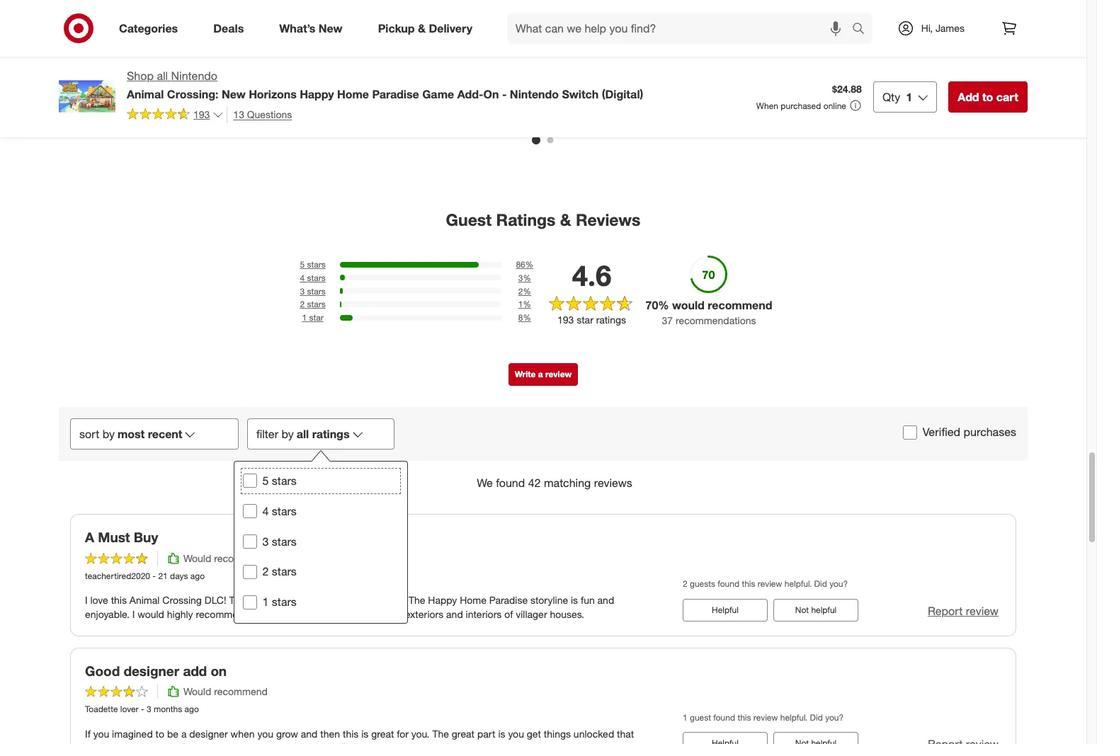 Task type: vqa. For each thing, say whether or not it's contained in the screenshot.


Task type: locate. For each thing, give the bounding box(es) containing it.
& right sing
[[580, 63, 586, 75]]

for
[[790, 88, 802, 100], [934, 88, 946, 100], [356, 98, 368, 111], [397, 728, 409, 740]]

all right shop
[[157, 69, 168, 83]]

happy down lite
[[300, 87, 334, 101]]

1 vertical spatial did
[[810, 713, 823, 724]]

get up game
[[527, 728, 541, 740]]

1 by from the left
[[103, 427, 115, 441]]

0 vertical spatial &
[[418, 21, 426, 35]]

a
[[85, 529, 94, 545]]

new inside shop all nintendo animal crossing: new horizons happy home paradise game add-on - nintendo switch (digital)
[[222, 87, 246, 101]]

is up that's
[[361, 728, 369, 740]]

0 horizontal spatial gaming
[[385, 86, 420, 98]]

handy.
[[151, 742, 179, 745]]

% for 8
[[523, 313, 531, 323]]

helpful. for good designer add on
[[781, 713, 808, 724]]

ratings right filter
[[312, 427, 350, 441]]

nintendo inside $29.99 baby shark: sing & swim party - nintendo switch sponsored
[[534, 75, 574, 87]]

1 horizontal spatial designer
[[189, 728, 228, 740]]

1 7 from the left
[[897, 63, 902, 75]]

% down 1 %
[[523, 313, 531, 323]]

is
[[571, 594, 578, 606], [361, 728, 369, 740], [498, 728, 505, 740]]

ago right months
[[185, 704, 199, 715]]

for left you.
[[397, 728, 409, 740]]

2 horizontal spatial gaming
[[975, 75, 1009, 87]]

% for 2
[[523, 286, 531, 297]]

happy inside i love this animal crossing dlc! there are so many new items to unlock. the happy home paradise storyline is fun and enjoyable. i would highly recommend this to people who like decorating exteriors and interiors of villager houses.
[[428, 594, 457, 606]]

5 inside the $179.99 steelseries arctis nova 7 wireless gaming headset for playstation 5 sponsored
[[857, 88, 863, 100]]

is inside i love this animal crossing dlc! there are so many new items to unlock. the happy home paradise storyline is fun and enjoyable. i would highly recommend this to people who like decorating exteriors and interiors of villager houses.
[[571, 594, 578, 606]]

headset up qty
[[868, 75, 905, 87]]

cart
[[997, 90, 1019, 104]]

1 vertical spatial would
[[138, 608, 164, 620]]

would recommend for good designer add on
[[183, 686, 268, 698]]

0 vertical spatial found
[[496, 476, 525, 490]]

1 vertical spatial 193
[[558, 314, 574, 326]]

$179.99 inside the $179.99 steelseries arctis nova 7 wireless gaming headset for playstation 5 sponsored
[[790, 51, 825, 63]]

is up main
[[498, 728, 505, 740]]

for inside corsair hs35 stereo wired gaming headset for xbox one/playstation 4/nintendo switch/pc
[[356, 98, 368, 111]]

1 horizontal spatial arctis
[[988, 63, 1013, 75]]

found right guest
[[714, 713, 735, 724]]

baby shark: sing & swim party - nintendo switch image
[[501, 0, 617, 42]]

4 stars checkbox
[[243, 505, 257, 519]]

1 stars
[[263, 595, 297, 609]]

wireless for pc
[[934, 75, 972, 87]]

1 vertical spatial ago
[[185, 704, 199, 715]]

add to cart
[[958, 90, 1019, 104]]

5 right 5 stars checkbox
[[263, 474, 269, 488]]

86 %
[[516, 259, 534, 270]]

horizons up isabelle's
[[212, 88, 251, 100]]

2 great from the left
[[452, 728, 475, 740]]

7 up qty 1
[[897, 63, 902, 75]]

could down when
[[219, 742, 243, 745]]

0 horizontal spatial 5 stars
[[263, 474, 297, 488]]

switch
[[255, 63, 285, 75], [577, 75, 607, 87], [562, 87, 599, 101]]

% for 3
[[523, 273, 531, 283]]

new down lite
[[290, 75, 310, 87]]

1 vertical spatial designer
[[189, 728, 228, 740]]

4 stars up 1 star at top
[[300, 273, 326, 283]]

0 horizontal spatial by
[[103, 427, 115, 441]]

- right party
[[527, 75, 531, 87]]

aloha
[[256, 100, 281, 112]]

nova inside $179.99 steelseries arctis nova 7 wireless gaming headset for pc sponsored
[[1016, 63, 1038, 75]]

1 vertical spatial found
[[718, 579, 740, 590]]

1 arctis from the left
[[843, 63, 868, 75]]

headset up cart
[[1012, 75, 1049, 87]]

2 vertical spatial &
[[560, 210, 571, 230]]

1 horizontal spatial new
[[290, 75, 310, 87]]

% up 2 %
[[523, 273, 531, 283]]

0 vertical spatial all
[[157, 69, 168, 83]]

nova up cart
[[1016, 63, 1038, 75]]

did
[[814, 579, 827, 590], [810, 713, 823, 724]]

1 could from the left
[[85, 742, 110, 745]]

helpful. for a must buy
[[785, 579, 812, 590]]

0 vertical spatial home
[[337, 87, 369, 101]]

home down corsair
[[337, 87, 369, 101]]

exteriors
[[405, 608, 444, 620]]

gaming for 5
[[830, 75, 865, 87]]

is left fun
[[571, 594, 578, 606]]

& right ratings
[[560, 210, 571, 230]]

1 vertical spatial get
[[246, 742, 260, 745]]

2 vertical spatial and
[[301, 728, 318, 740]]

to right add
[[983, 90, 994, 104]]

1 horizontal spatial crossing:
[[245, 75, 287, 87]]

wireless inside the $179.99 steelseries arctis nova 7 wireless gaming headset for playstation 5 sponsored
[[790, 75, 827, 87]]

a
[[538, 369, 543, 380], [181, 728, 187, 740]]

designer up toadette lover - 3 months ago
[[124, 663, 179, 679]]

$199.99 nintendo switch lite - animal crossing: new horizons bundle - isabelle's aloha edition
[[212, 51, 315, 112]]

verified
[[923, 425, 961, 440]]

animal down teachertired2020 - 21 days ago
[[130, 594, 160, 606]]

star
[[309, 313, 324, 323], [577, 314, 594, 326]]

steelseries up pc
[[934, 63, 985, 75]]

we
[[477, 476, 493, 490]]

nova up qty
[[871, 63, 894, 75]]

nova inside the $179.99 steelseries arctis nova 7 wireless gaming headset for playstation 5 sponsored
[[871, 63, 894, 75]]

4 up 1 star at top
[[300, 273, 305, 283]]

review inside report review button
[[966, 604, 999, 618]]

imagined
[[112, 728, 153, 740]]

7 for steelseries arctis nova 7 wireless gaming headset for pc
[[1041, 63, 1047, 75]]

like
[[337, 608, 352, 620]]

21
[[158, 571, 168, 581]]

headset inside the $179.99 steelseries arctis nova 7 wireless gaming headset for playstation 5 sponsored
[[868, 75, 905, 87]]

all inside shop all nintendo animal crossing: new horizons happy home paradise game add-on - nintendo switch (digital)
[[157, 69, 168, 83]]

1 horizontal spatial happy
[[428, 594, 457, 606]]

would left 'highly'
[[138, 608, 164, 620]]

would for buy
[[183, 552, 211, 564]]

70
[[646, 298, 658, 312]]

4 right 4 stars checkbox
[[263, 504, 269, 518]]

home inside shop all nintendo animal crossing: new horizons happy home paradise game add-on - nintendo switch (digital)
[[337, 87, 369, 101]]

1 vertical spatial i
[[132, 608, 135, 620]]

1 horizontal spatial star
[[577, 314, 594, 326]]

all
[[157, 69, 168, 83], [297, 427, 309, 441]]

and inside 'if you imagined to be a designer when you grow and then this is great for you. the great part is you get things unlocked that could come in handy. but you could get bored designing. that's why you should play the main game sometimes too.'
[[301, 728, 318, 740]]

steelseries inside the $179.99 steelseries arctis nova 7 wireless gaming headset for playstation 5 sponsored
[[790, 63, 840, 75]]

2 left the guests
[[683, 579, 688, 590]]

switch up bundle
[[255, 63, 285, 75]]

- right on
[[502, 87, 507, 101]]

2 $179.99 from the left
[[934, 51, 970, 63]]

0 vertical spatial 5
[[857, 88, 863, 100]]

0 horizontal spatial crossing:
[[167, 87, 219, 101]]

days
[[170, 571, 188, 581]]

1 horizontal spatial steelseries
[[934, 63, 985, 75]]

2 would from the top
[[183, 686, 211, 698]]

- inside shop all nintendo animal crossing: new horizons happy home paradise game add-on - nintendo switch (digital)
[[502, 87, 507, 101]]

0 vertical spatial and
[[598, 594, 614, 606]]

if
[[85, 728, 91, 740]]

1 horizontal spatial $179.99
[[934, 51, 970, 63]]

edition
[[284, 100, 315, 112]]

for left pc
[[934, 88, 946, 100]]

0 horizontal spatial nova
[[871, 63, 894, 75]]

0 vertical spatial happy
[[300, 87, 334, 101]]

sponsored inside the $179.99 steelseries arctis nova 7 wireless gaming headset for playstation 5 sponsored
[[790, 100, 832, 111]]

% for 86
[[526, 259, 534, 270]]

0 vertical spatial 4 stars
[[300, 273, 326, 283]]

1 would from the top
[[183, 552, 211, 564]]

steelseries arctis nova 7 wireless gaming headset for playstation 5 image
[[790, 0, 906, 42]]

0 horizontal spatial $179.99
[[790, 51, 825, 63]]

to
[[983, 90, 994, 104], [363, 594, 371, 606], [271, 608, 280, 620], [156, 728, 164, 740]]

to up handy.
[[156, 728, 164, 740]]

$34.99
[[356, 51, 386, 63]]

1 vertical spatial 5
[[300, 259, 305, 270]]

and up designing.
[[301, 728, 318, 740]]

7 inside $179.99 steelseries arctis nova 7 wireless gaming headset for pc sponsored
[[1041, 63, 1047, 75]]

1 steelseries from the left
[[790, 63, 840, 75]]

1 vertical spatial 3 stars
[[263, 535, 297, 549]]

a inside button
[[538, 369, 543, 380]]

paradise inside shop all nintendo animal crossing: new horizons happy home paradise game add-on - nintendo switch (digital)
[[372, 87, 419, 101]]

% inside 70 % would recommend 37 recommendations
[[658, 298, 669, 312]]

headset inside corsair hs35 stereo wired gaming headset for xbox one/playstation 4/nintendo switch/pc
[[422, 86, 460, 98]]

star for 1
[[309, 313, 324, 323]]

qty
[[883, 90, 901, 104]]

you? for a must buy
[[830, 579, 848, 590]]

5 stars up 1 star at top
[[300, 259, 326, 270]]

1 horizontal spatial 5 stars
[[300, 259, 326, 270]]

helpful.
[[785, 579, 812, 590], [781, 713, 808, 724]]

2 steelseries from the left
[[934, 63, 985, 75]]

3 stars up 1 star at top
[[300, 286, 326, 297]]

write a review
[[515, 369, 572, 380]]

0 vertical spatial designer
[[124, 663, 179, 679]]

steelseries arctis nova 7 wireless gaming headset for pc image
[[934, 0, 1051, 42]]

review inside "write a review" button
[[545, 369, 572, 380]]

1 horizontal spatial wireless
[[934, 75, 972, 87]]

could down if
[[85, 742, 110, 745]]

for up purchased
[[790, 88, 802, 100]]

of
[[505, 608, 513, 620]]

- up edition
[[288, 88, 292, 100]]

1 vertical spatial would recommend
[[183, 686, 268, 698]]

1 horizontal spatial 193
[[558, 314, 574, 326]]

1 vertical spatial &
[[580, 63, 586, 75]]

gaming
[[830, 75, 865, 87], [975, 75, 1009, 87], [385, 86, 420, 98]]

3
[[518, 273, 523, 283], [300, 286, 305, 297], [263, 535, 269, 549], [147, 704, 151, 715]]

and right fun
[[598, 594, 614, 606]]

corsair
[[356, 74, 400, 86]]

0 vertical spatial helpful.
[[785, 579, 812, 590]]

1 horizontal spatial 7
[[1041, 63, 1047, 75]]

1 horizontal spatial could
[[219, 742, 243, 745]]

helpful
[[811, 605, 837, 615]]

found up helpful at right
[[718, 579, 740, 590]]

2 wireless from the left
[[934, 75, 972, 87]]

0 horizontal spatial i
[[85, 594, 88, 606]]

arctis inside $179.99 steelseries arctis nova 7 wireless gaming headset for pc sponsored
[[988, 63, 1013, 75]]

stereo
[[430, 74, 459, 86]]

by right filter
[[282, 427, 294, 441]]

i love this animal crossing dlc! there are so many new items to unlock. the happy home paradise storyline is fun and enjoyable. i would highly recommend this to people who like decorating exteriors and interiors of villager houses.
[[85, 594, 614, 620]]

would for add
[[183, 686, 211, 698]]

wireless inside $179.99 steelseries arctis nova 7 wireless gaming headset for pc sponsored
[[934, 75, 972, 87]]

why
[[369, 742, 387, 745]]

1 vertical spatial all
[[297, 427, 309, 441]]

great up the
[[452, 728, 475, 740]]

questions
[[247, 108, 292, 120]]

would
[[672, 298, 705, 312], [138, 608, 164, 620]]

13
[[233, 108, 244, 120]]

0 horizontal spatial designer
[[124, 663, 179, 679]]

a right write
[[538, 369, 543, 380]]

gaming inside the $179.99 steelseries arctis nova 7 wireless gaming headset for playstation 5 sponsored
[[830, 75, 865, 87]]

193 for 193
[[193, 109, 210, 121]]

recommend inside i love this animal crossing dlc! there are so many new items to unlock. the happy home paradise storyline is fun and enjoyable. i would highly recommend this to people who like decorating exteriors and interiors of villager houses.
[[196, 608, 250, 620]]

1 vertical spatial a
[[181, 728, 187, 740]]

0 horizontal spatial new
[[222, 87, 246, 101]]

teachertired2020
[[85, 571, 150, 581]]

$179.99 for steelseries arctis nova 7 wireless gaming headset for playstation 5
[[790, 51, 825, 63]]

0 horizontal spatial arctis
[[843, 63, 868, 75]]

0 horizontal spatial 3 stars
[[263, 535, 297, 549]]

5 up 1 star at top
[[300, 259, 305, 270]]

review right report
[[966, 604, 999, 618]]

4 stars right 4 stars checkbox
[[263, 504, 297, 518]]

recent
[[148, 427, 182, 441]]

filter
[[256, 427, 278, 441]]

1 horizontal spatial &
[[560, 210, 571, 230]]

What can we help you find? suggestions appear below search field
[[507, 13, 856, 44]]

but
[[182, 742, 197, 745]]

- inside $29.99 baby shark: sing & swim party - nintendo switch sponsored
[[527, 75, 531, 87]]

1 vertical spatial 4 stars
[[263, 504, 297, 518]]

this inside 'if you imagined to be a designer when you grow and then this is great for you. the great part is you get things unlocked that could come in handy. but you could get bored designing. that's why you should play the main game sometimes too.'
[[343, 728, 359, 740]]

hi,
[[922, 22, 933, 34]]

7 down steelseries arctis nova 7 wireless gaming headset for pc image
[[1041, 63, 1047, 75]]

0 vertical spatial the
[[409, 594, 425, 606]]

8
[[518, 313, 523, 323]]

report review button
[[928, 603, 999, 620]]

game
[[503, 742, 528, 745]]

0 horizontal spatial home
[[337, 87, 369, 101]]

2 horizontal spatial &
[[580, 63, 586, 75]]

$179.99
[[790, 51, 825, 63], [934, 51, 970, 63]]

switch down sing
[[562, 87, 599, 101]]

could
[[85, 742, 110, 745], [219, 742, 243, 745]]

193
[[193, 109, 210, 121], [558, 314, 574, 326]]

review up helpful button
[[758, 579, 782, 590]]

found
[[496, 476, 525, 490], [718, 579, 740, 590], [714, 713, 735, 724]]

animal inside i love this animal crossing dlc! there are so many new items to unlock. the happy home paradise storyline is fun and enjoyable. i would highly recommend this to people who like decorating exteriors and interiors of villager houses.
[[130, 594, 160, 606]]

steelseries arctis 1 wireless gaming headset - black image
[[645, 0, 762, 42]]

sponsored down pc
[[934, 100, 976, 111]]

1 horizontal spatial by
[[282, 427, 294, 441]]

switch inside $29.99 baby shark: sing & swim party - nintendo switch sponsored
[[577, 75, 607, 87]]

wireless up pc
[[934, 75, 972, 87]]

ratings down 4.6 at the top right of page
[[596, 314, 626, 326]]

sponsored down the playstation
[[790, 100, 832, 111]]

2 nova from the left
[[1016, 63, 1038, 75]]

0 vertical spatial would
[[183, 552, 211, 564]]

2 guests found this review helpful. did you?
[[683, 579, 848, 590]]

corsair hs35 stereo wired gaming headset for xbox one/playstation 4/nintendo switch/pc image
[[356, 0, 473, 42]]

guest
[[690, 713, 711, 724]]

1 %
[[518, 299, 531, 310]]

add-
[[457, 87, 484, 101]]

0 horizontal spatial steelseries
[[790, 63, 840, 75]]

% up 8 %
[[523, 299, 531, 310]]

party
[[501, 75, 524, 87]]

2 vertical spatial 5
[[263, 474, 269, 488]]

2 horizontal spatial headset
[[1012, 75, 1049, 87]]

recommend up recommendations
[[708, 298, 773, 312]]

the up exteriors
[[409, 594, 425, 606]]

animal down $199.99
[[212, 75, 242, 87]]

recommend down the dlc!
[[196, 608, 250, 620]]

0 vertical spatial did
[[814, 579, 827, 590]]

0 horizontal spatial happy
[[300, 87, 334, 101]]

1 horizontal spatial nova
[[1016, 63, 1038, 75]]

did for good designer add on
[[810, 713, 823, 724]]

to inside button
[[983, 90, 994, 104]]

review right write
[[545, 369, 572, 380]]

1 horizontal spatial and
[[446, 608, 463, 620]]

2 horizontal spatial 5
[[857, 88, 863, 100]]

$179.99 down james
[[934, 51, 970, 63]]

wireless for playstation
[[790, 75, 827, 87]]

0 vertical spatial 4
[[300, 273, 305, 283]]

pc
[[949, 88, 963, 100]]

wireless up the playstation
[[790, 75, 827, 87]]

7 for steelseries arctis nova 7 wireless gaming headset for playstation 5
[[897, 63, 902, 75]]

1
[[906, 90, 913, 104], [518, 299, 523, 310], [302, 313, 307, 323], [263, 595, 269, 609], [683, 713, 688, 724]]

for inside $179.99 steelseries arctis nova 7 wireless gaming headset for pc sponsored
[[934, 88, 946, 100]]

0 vertical spatial 193
[[193, 109, 210, 121]]

1 horizontal spatial home
[[460, 594, 487, 606]]

- right lover
[[141, 704, 144, 715]]

happy inside shop all nintendo animal crossing: new horizons happy home paradise game add-on - nintendo switch (digital)
[[300, 87, 334, 101]]

7 inside the $179.99 steelseries arctis nova 7 wireless gaming headset for playstation 5 sponsored
[[897, 63, 902, 75]]

found left the 42
[[496, 476, 525, 490]]

bundle
[[254, 88, 285, 100]]

animal for crossing:
[[127, 87, 164, 101]]

1 vertical spatial helpful.
[[781, 713, 808, 724]]

1 for 1 stars
[[263, 595, 269, 609]]

steelseries
[[790, 63, 840, 75], [934, 63, 985, 75]]

interiors
[[466, 608, 502, 620]]

2 arctis from the left
[[988, 63, 1013, 75]]

corsair hs55 surround wired gaming headset for xbox series x|s/playstation 4/5/nintendo switch/pc - white image
[[67, 0, 183, 42]]

1 vertical spatial the
[[432, 728, 449, 740]]

would recommend down on
[[183, 686, 268, 698]]

2 by from the left
[[282, 427, 294, 441]]

one/playstation
[[396, 98, 468, 111]]

gaming inside $179.99 steelseries arctis nova 7 wireless gaming headset for pc sponsored
[[975, 75, 1009, 87]]

& inside $29.99 baby shark: sing & swim party - nintendo switch sponsored
[[580, 63, 586, 75]]

recommend down on
[[214, 686, 268, 698]]

playstation
[[805, 88, 854, 100]]

this right guest
[[738, 713, 751, 724]]

Verified purchases checkbox
[[903, 426, 917, 440]]

i right enjoyable.
[[132, 608, 135, 620]]

arctis for sponsored
[[988, 63, 1013, 75]]

3 stars
[[300, 286, 326, 297], [263, 535, 297, 549]]

to down so
[[271, 608, 280, 620]]

1 wireless from the left
[[790, 75, 827, 87]]

crossing: inside shop all nintendo animal crossing: new horizons happy home paradise game add-on - nintendo switch (digital)
[[167, 87, 219, 101]]

1 $179.99 from the left
[[790, 51, 825, 63]]

2 horizontal spatial is
[[571, 594, 578, 606]]

0 horizontal spatial all
[[157, 69, 168, 83]]

headset inside $179.99 steelseries arctis nova 7 wireless gaming headset for pc sponsored
[[1012, 75, 1049, 87]]

2 7 from the left
[[1041, 63, 1047, 75]]

to inside 'if you imagined to be a designer when you grow and then this is great for you. the great part is you get things unlocked that could come in handy. but you could get bored designing. that's why you should play the main game sometimes too.'
[[156, 728, 164, 740]]

happy up exteriors
[[428, 594, 457, 606]]

0 horizontal spatial and
[[301, 728, 318, 740]]

13 questions link
[[227, 107, 292, 123]]

recommendations
[[676, 315, 756, 327]]

2 would recommend from the top
[[183, 686, 268, 698]]

1 horizontal spatial ratings
[[596, 314, 626, 326]]

1 horizontal spatial paradise
[[489, 594, 528, 606]]

1 nova from the left
[[871, 63, 894, 75]]

1 stars checkbox
[[243, 596, 257, 610]]

headset for steelseries arctis nova 7 wireless gaming headset for pc
[[1012, 75, 1049, 87]]

items
[[336, 594, 360, 606]]

0 vertical spatial would recommend
[[183, 552, 268, 564]]

1 horizontal spatial gaming
[[830, 75, 865, 87]]

1 horizontal spatial a
[[538, 369, 543, 380]]

& right pickup
[[418, 21, 426, 35]]

you right why
[[390, 742, 406, 745]]

&
[[418, 21, 426, 35], [580, 63, 586, 75], [560, 210, 571, 230]]

1 horizontal spatial headset
[[868, 75, 905, 87]]

$179.99 inside $179.99 steelseries arctis nova 7 wireless gaming headset for pc sponsored
[[934, 51, 970, 63]]

love
[[90, 594, 108, 606]]

0 horizontal spatial would
[[138, 608, 164, 620]]

7
[[897, 63, 902, 75], [1041, 63, 1047, 75]]

get down when
[[246, 742, 260, 745]]

play
[[441, 742, 459, 745]]

0 horizontal spatial ratings
[[312, 427, 350, 441]]

would up 37
[[672, 298, 705, 312]]

steelseries inside $179.99 steelseries arctis nova 7 wireless gaming headset for pc sponsored
[[934, 63, 985, 75]]

would down add
[[183, 686, 211, 698]]

main
[[479, 742, 500, 745]]

1 horizontal spatial 2 stars
[[300, 299, 326, 310]]

sponsored down party
[[501, 88, 543, 98]]

arctis inside the $179.99 steelseries arctis nova 7 wireless gaming headset for playstation 5 sponsored
[[843, 63, 868, 75]]

1 vertical spatial happy
[[428, 594, 457, 606]]

193 left isabelle's
[[193, 109, 210, 121]]

1 vertical spatial paradise
[[489, 594, 528, 606]]

1 horizontal spatial would
[[672, 298, 705, 312]]

3 right '3 stars' option
[[263, 535, 269, 549]]

1 would recommend from the top
[[183, 552, 268, 564]]

a up but
[[181, 728, 187, 740]]

would recommend up 2 stars "option"
[[183, 552, 268, 564]]

gaming down hs35
[[385, 86, 420, 98]]

this up that's
[[343, 728, 359, 740]]

1 vertical spatial would
[[183, 686, 211, 698]]

when purchased online
[[757, 100, 847, 111]]

0 vertical spatial would
[[672, 298, 705, 312]]

animal inside shop all nintendo animal crossing: new horizons happy home paradise game add-on - nintendo switch (digital)
[[127, 87, 164, 101]]

nintendo
[[212, 63, 252, 75], [171, 69, 218, 83], [534, 75, 574, 87], [510, 87, 559, 101]]

% down "3 %"
[[523, 286, 531, 297]]

would up days
[[183, 552, 211, 564]]

1 vertical spatial 2 stars
[[263, 565, 297, 579]]

new right "what's"
[[319, 21, 343, 35]]

0 vertical spatial get
[[527, 728, 541, 740]]



Task type: describe. For each thing, give the bounding box(es) containing it.
3 down 86
[[518, 273, 523, 283]]

purchases
[[964, 425, 1017, 440]]

star for 193
[[577, 314, 594, 326]]

1 horizontal spatial all
[[297, 427, 309, 441]]

add
[[183, 663, 207, 679]]

37
[[662, 315, 673, 327]]

found for good designer add on
[[714, 713, 735, 724]]

would inside i love this animal crossing dlc! there are so many new items to unlock. the happy home paradise storyline is fun and enjoyable. i would highly recommend this to people who like decorating exteriors and interiors of villager houses.
[[138, 608, 164, 620]]

who
[[316, 608, 335, 620]]

not helpful
[[795, 605, 837, 615]]

2 horizontal spatial and
[[598, 594, 614, 606]]

0 vertical spatial 5 stars
[[300, 259, 326, 270]]

42
[[528, 476, 541, 490]]

villager
[[516, 608, 547, 620]]

0 vertical spatial ratings
[[596, 314, 626, 326]]

crossing
[[162, 594, 202, 606]]

1 guest found this review helpful. did you?
[[683, 713, 844, 724]]

by for filter by
[[282, 427, 294, 441]]

write a review button
[[509, 363, 578, 386]]

1 star
[[302, 313, 324, 323]]

you? for good designer add on
[[825, 713, 844, 724]]

baby
[[501, 63, 524, 75]]

you right if
[[93, 728, 109, 740]]

nintendo switch lite - animal crossing: new horizons bundle - isabelle's aloha edition image
[[212, 0, 328, 42]]

you up bored
[[258, 728, 274, 740]]

on
[[211, 663, 227, 679]]

switch/pc
[[409, 111, 455, 123]]

1 for 1 star
[[302, 313, 307, 323]]

headset for steelseries arctis nova 7 wireless gaming headset for playstation 5
[[868, 75, 905, 87]]

recommend up 2 stars "option"
[[214, 552, 268, 564]]

86
[[516, 259, 526, 270]]

1 vertical spatial 4
[[263, 504, 269, 518]]

must
[[98, 529, 130, 545]]

recommend inside 70 % would recommend 37 recommendations
[[708, 298, 773, 312]]

sponsored left aloha
[[212, 100, 254, 111]]

$24.88
[[832, 83, 862, 95]]

not helpful button
[[774, 599, 859, 622]]

many
[[287, 594, 312, 606]]

the inside 'if you imagined to be a designer when you grow and then this is great for you. the great part is you get things unlocked that could come in handy. but you could get bored designing. that's why you should play the main game sometimes too.'
[[432, 728, 449, 740]]

2 up 1 %
[[518, 286, 523, 297]]

0 horizontal spatial 4 stars
[[263, 504, 297, 518]]

add
[[958, 90, 980, 104]]

deals link
[[201, 13, 262, 44]]

shop all nintendo animal crossing: new horizons happy home paradise game add-on - nintendo switch (digital)
[[127, 69, 644, 101]]

found for a must buy
[[718, 579, 740, 590]]

0 horizontal spatial 2 stars
[[263, 565, 297, 579]]

1 vertical spatial ratings
[[312, 427, 350, 441]]

0 vertical spatial ago
[[190, 571, 205, 581]]

1 horizontal spatial 4
[[300, 273, 305, 283]]

game
[[422, 87, 454, 101]]

houses.
[[550, 608, 584, 620]]

review right guest
[[754, 713, 778, 724]]

4/nintendo
[[356, 111, 406, 123]]

pickup & delivery link
[[366, 13, 490, 44]]

animal for crossing
[[130, 594, 160, 606]]

new inside $199.99 nintendo switch lite - animal crossing: new horizons bundle - isabelle's aloha edition
[[290, 75, 310, 87]]

lover
[[120, 704, 139, 715]]

this down are
[[252, 608, 268, 620]]

part
[[477, 728, 496, 740]]

1 for 1 guest found this review helpful. did you?
[[683, 713, 688, 724]]

you right but
[[200, 742, 216, 745]]

pickup
[[378, 21, 415, 35]]

the inside i love this animal crossing dlc! there are so many new items to unlock. the happy home paradise storyline is fun and enjoyable. i would highly recommend this to people who like decorating exteriors and interiors of villager houses.
[[409, 594, 425, 606]]

deals
[[213, 21, 244, 35]]

1 horizontal spatial get
[[527, 728, 541, 740]]

- left the 21
[[153, 571, 156, 581]]

good designer add on
[[85, 663, 227, 679]]

that
[[617, 728, 634, 740]]

search button
[[846, 13, 880, 47]]

horizons inside $199.99 nintendo switch lite - animal crossing: new horizons bundle - isabelle's aloha edition
[[212, 88, 251, 100]]

grow
[[276, 728, 298, 740]]

qty 1
[[883, 90, 913, 104]]

matching
[[544, 476, 591, 490]]

pickup & delivery
[[378, 21, 473, 35]]

2 up 1 star at top
[[300, 299, 305, 310]]

nova for steelseries arctis nova 7 wireless gaming headset for pc
[[1016, 63, 1038, 75]]

fun
[[581, 594, 595, 606]]

are
[[257, 594, 271, 606]]

would inside 70 % would recommend 37 recommendations
[[672, 298, 705, 312]]

this up enjoyable.
[[111, 594, 127, 606]]

1 vertical spatial and
[[446, 608, 463, 620]]

shark:
[[526, 63, 555, 75]]

8 %
[[518, 313, 531, 323]]

verified purchases
[[923, 425, 1017, 440]]

then
[[320, 728, 340, 740]]

3 %
[[518, 273, 531, 283]]

gaming inside corsair hs35 stereo wired gaming headset for xbox one/playstation 4/nintendo switch/pc
[[385, 86, 420, 98]]

lite
[[288, 63, 304, 75]]

2 right 2 stars "option"
[[263, 565, 269, 579]]

months
[[154, 704, 182, 715]]

steelseries for pc
[[934, 63, 985, 75]]

2 horizontal spatial new
[[319, 21, 343, 35]]

if you imagined to be a designer when you grow and then this is great for you. the great part is you get things unlocked that could come in handy. but you could get bored designing. that's why you should play the main game sometimes too.
[[85, 728, 634, 745]]

corsair hs35 stereo wired gaming headset for xbox one/playstation 4/nintendo switch/pc
[[356, 74, 468, 123]]

gaming for sponsored
[[975, 75, 1009, 87]]

that's
[[340, 742, 367, 745]]

swim
[[589, 63, 614, 75]]

$99.99
[[645, 51, 675, 63]]

report review
[[928, 604, 999, 618]]

designing.
[[292, 742, 337, 745]]

0 horizontal spatial is
[[361, 728, 369, 740]]

3 left months
[[147, 704, 151, 715]]

2 stars checkbox
[[243, 565, 257, 579]]

shop
[[127, 69, 154, 83]]

filter by all ratings
[[256, 427, 350, 441]]

$199.99
[[212, 51, 247, 63]]

be
[[167, 728, 179, 740]]

bored
[[263, 742, 289, 745]]

this up helpful button
[[742, 579, 756, 590]]

you up game
[[508, 728, 524, 740]]

crossing: inside $199.99 nintendo switch lite - animal crossing: new horizons bundle - isabelle's aloha edition
[[245, 75, 287, 87]]

most
[[118, 427, 145, 441]]

1 horizontal spatial 4 stars
[[300, 273, 326, 283]]

should
[[409, 742, 438, 745]]

193 for 193 star ratings
[[558, 314, 574, 326]]

reviews
[[594, 476, 633, 490]]

james
[[936, 22, 965, 34]]

hs35
[[403, 74, 427, 86]]

- right lite
[[307, 63, 311, 75]]

a inside 'if you imagined to be a designer when you grow and then this is great for you. the great part is you get things unlocked that could come in handy. but you could get bored designing. that's why you should play the main game sometimes too.'
[[181, 728, 187, 740]]

193 star ratings
[[558, 314, 626, 326]]

home inside i love this animal crossing dlc! there are so many new items to unlock. the happy home paradise storyline is fun and enjoyable. i would highly recommend this to people who like decorating exteriors and interiors of villager houses.
[[460, 594, 487, 606]]

steelseries for playstation
[[790, 63, 840, 75]]

1 great from the left
[[371, 728, 394, 740]]

2 could from the left
[[219, 742, 243, 745]]

to up decorating
[[363, 594, 371, 606]]

70 % would recommend 37 recommendations
[[646, 298, 773, 327]]

0 horizontal spatial get
[[246, 742, 260, 745]]

toadette lover - 3 months ago
[[85, 704, 199, 715]]

sponsored up 4/nintendo
[[356, 98, 398, 109]]

sponsored inside $179.99 steelseries arctis nova 7 wireless gaming headset for pc sponsored
[[934, 100, 976, 111]]

1 horizontal spatial i
[[132, 608, 135, 620]]

% for 70
[[658, 298, 669, 312]]

would recommend for a must buy
[[183, 552, 268, 564]]

sponsored inside $29.99 baby shark: sing & swim party - nintendo switch sponsored
[[501, 88, 543, 98]]

for inside the $179.99 steelseries arctis nova 7 wireless gaming headset for playstation 5 sponsored
[[790, 88, 802, 100]]

2 %
[[518, 286, 531, 297]]

0 vertical spatial i
[[85, 594, 88, 606]]

$179.99 steelseries arctis nova 7 wireless gaming headset for pc sponsored
[[934, 51, 1049, 111]]

13 questions
[[233, 108, 292, 120]]

% for 1
[[523, 299, 531, 310]]

helpful button
[[683, 599, 768, 622]]

image of animal crossing: new horizons happy home paradise game add-on - nintendo switch (digital) image
[[59, 68, 115, 125]]

horizons inside shop all nintendo animal crossing: new horizons happy home paradise game add-on - nintendo switch (digital)
[[249, 87, 297, 101]]

storyline
[[531, 594, 568, 606]]

3 up 1 star at top
[[300, 286, 305, 297]]

animal inside $199.99 nintendo switch lite - animal crossing: new horizons bundle - isabelle's aloha edition
[[212, 75, 242, 87]]

1 for 1 %
[[518, 299, 523, 310]]

switch inside shop all nintendo animal crossing: new horizons happy home paradise game add-on - nintendo switch (digital)
[[562, 87, 599, 101]]

sponsored down "$44.99"
[[67, 98, 109, 109]]

ratings
[[496, 210, 556, 230]]

$44.99
[[67, 51, 97, 63]]

by for sort by
[[103, 427, 115, 441]]

1 vertical spatial 5 stars
[[263, 474, 297, 488]]

$29.99 baby shark: sing & swim party - nintendo switch sponsored
[[501, 51, 614, 98]]

5 stars checkbox
[[243, 474, 257, 488]]

hi, james
[[922, 22, 965, 34]]

1 horizontal spatial 3 stars
[[300, 286, 326, 297]]

wired
[[356, 86, 382, 98]]

xbox
[[371, 98, 394, 111]]

for inside 'if you imagined to be a designer when you grow and then this is great for you. the great part is you get things unlocked that could come in handy. but you could get bored designing. that's why you should play the main game sometimes too.'
[[397, 728, 409, 740]]

3 stars checkbox
[[243, 535, 257, 549]]

arctis for 5
[[843, 63, 868, 75]]

did for a must buy
[[814, 579, 827, 590]]

0 horizontal spatial 5
[[263, 474, 269, 488]]

what's new link
[[267, 13, 360, 44]]

1 horizontal spatial is
[[498, 728, 505, 740]]

come
[[112, 742, 137, 745]]

designer inside 'if you imagined to be a designer when you grow and then this is great for you. the great part is you get things unlocked that could come in handy. but you could get bored designing. that's why you should play the main game sometimes too.'
[[189, 728, 228, 740]]

nintendo inside $199.99 nintendo switch lite - animal crossing: new horizons bundle - isabelle's aloha edition
[[212, 63, 252, 75]]

$179.99 for steelseries arctis nova 7 wireless gaming headset for pc
[[934, 51, 970, 63]]

$99.99 link
[[645, 0, 762, 111]]

buy
[[134, 529, 158, 545]]

nova for steelseries arctis nova 7 wireless gaming headset for playstation 5
[[871, 63, 894, 75]]

switch inside $199.99 nintendo switch lite - animal crossing: new horizons bundle - isabelle's aloha edition
[[255, 63, 285, 75]]

guest ratings & reviews
[[446, 210, 641, 230]]

4.6
[[572, 259, 612, 293]]

enjoyable.
[[85, 608, 130, 620]]

paradise inside i love this animal crossing dlc! there are so many new items to unlock. the happy home paradise storyline is fun and enjoyable. i would highly recommend this to people who like decorating exteriors and interiors of villager houses.
[[489, 594, 528, 606]]



